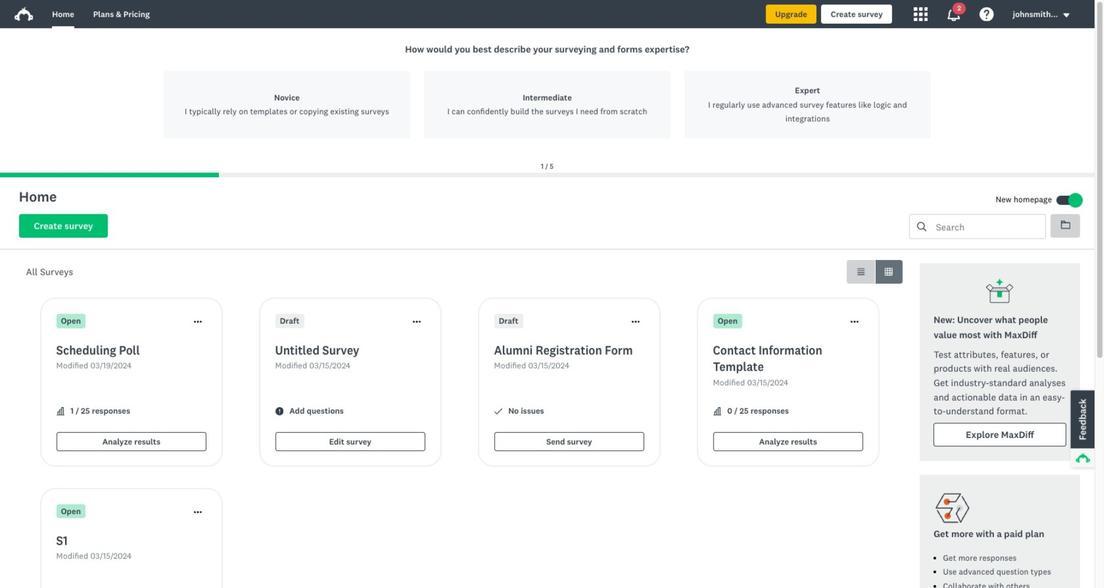 Task type: vqa. For each thing, say whether or not it's contained in the screenshot.
1st Folders IMAGE from the bottom
yes



Task type: describe. For each thing, give the bounding box(es) containing it.
warning image
[[275, 408, 284, 416]]

2 brand logo image from the top
[[14, 7, 33, 21]]

1 brand logo image from the top
[[14, 5, 33, 24]]

folders image
[[1061, 221, 1071, 230]]

Search text field
[[927, 215, 1046, 239]]

notification center icon image
[[947, 7, 961, 21]]



Task type: locate. For each thing, give the bounding box(es) containing it.
folders image
[[1061, 221, 1071, 229]]

no issues image
[[494, 408, 503, 416]]

brand logo image
[[14, 5, 33, 24], [14, 7, 33, 21]]

max diff icon image
[[986, 278, 1014, 307]]

search image
[[917, 222, 927, 232], [917, 222, 927, 232]]

group
[[847, 260, 903, 284]]

response based pricing icon image
[[934, 490, 972, 528]]

products icon image
[[914, 7, 928, 21], [914, 7, 928, 21]]

dropdown arrow icon image
[[1063, 11, 1071, 19], [1064, 13, 1070, 17]]

help icon image
[[980, 7, 994, 21]]

response count image
[[56, 408, 65, 416]]

response count image
[[56, 408, 65, 416], [713, 408, 722, 416], [713, 408, 722, 416]]

dialog
[[0, 28, 1095, 178]]



